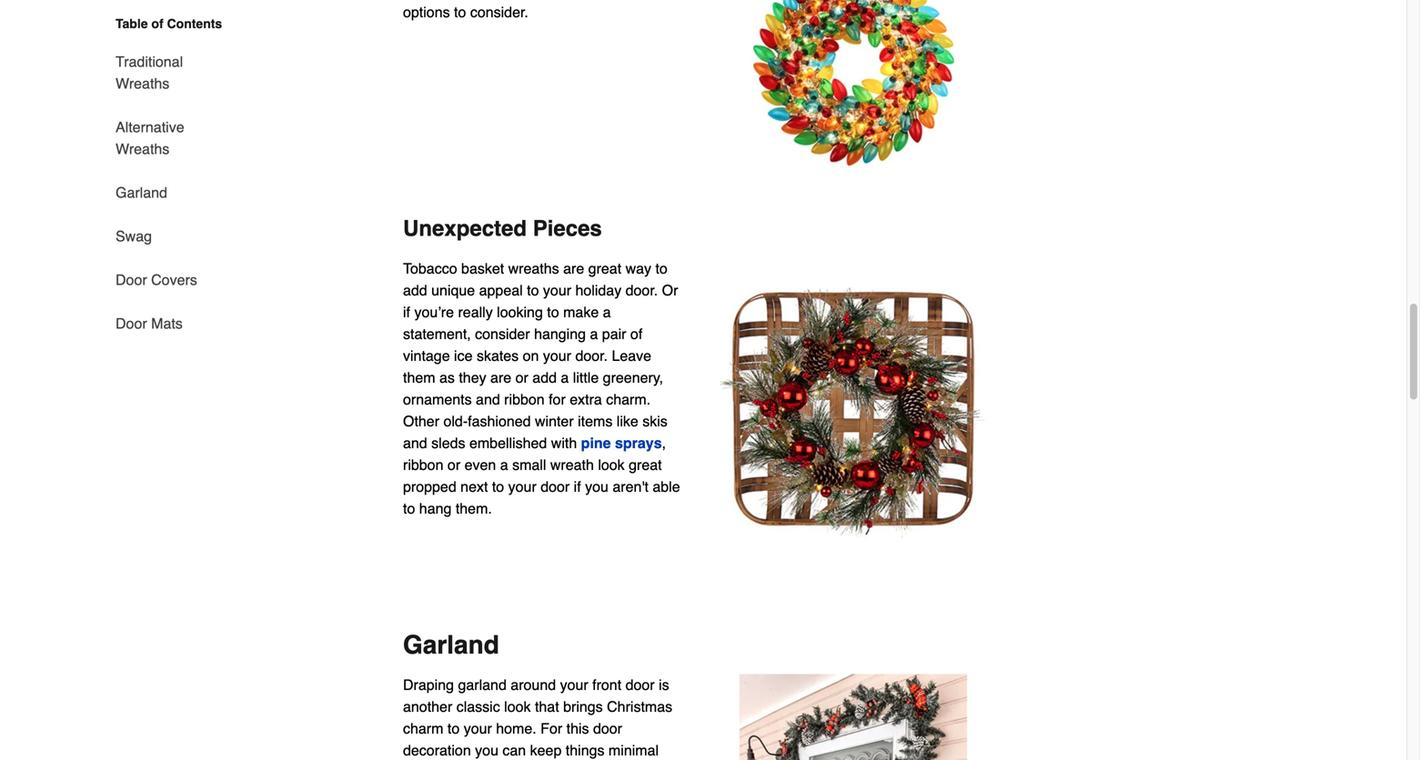 Task type: describe. For each thing, give the bounding box(es) containing it.
can
[[503, 743, 526, 760]]

0 vertical spatial add
[[403, 282, 428, 299]]

unexpected pieces
[[403, 216, 602, 241]]

they
[[459, 370, 487, 386]]

0 horizontal spatial and
[[403, 435, 428, 452]]

really
[[458, 304, 493, 321]]

brings
[[564, 699, 603, 716]]

home.
[[496, 721, 537, 738]]

or
[[662, 282, 679, 299]]

little
[[573, 370, 599, 386]]

great inside tobacco basket wreaths are great way to add unique appeal to your holiday door. or if you're really looking to make a statement, consider hanging a pair of vintage ice skates on your door. leave them as they are or add a little greenery, ornaments and ribbon for extra charm. other old-fashioned winter items like skis and sleds embellished with
[[589, 260, 622, 277]]

tobacco
[[403, 260, 457, 277]]

wreath
[[551, 457, 594, 474]]

traditional
[[116, 53, 183, 70]]

a inside , ribbon or even a small wreath look great propped next to your door if you aren't able to hang them.
[[500, 457, 508, 474]]

next
[[461, 479, 488, 496]]

alternative wreaths link
[[116, 106, 238, 171]]

1 vertical spatial add
[[533, 370, 557, 386]]

your inside , ribbon or even a small wreath look great propped next to your door if you aren't able to hang them.
[[508, 479, 537, 496]]

make
[[564, 304, 599, 321]]

embellished
[[470, 435, 547, 452]]

tobacco basket wreaths are great way to add unique appeal to your holiday door. or if you're really looking to make a statement, consider hanging a pair of vintage ice skates on your door. leave them as they are or add a little greenery, ornaments and ribbon for extra charm. other old-fashioned winter items like skis and sleds embellished with
[[403, 260, 679, 452]]

if inside tobacco basket wreaths are great way to add unique appeal to your holiday door. or if you're really looking to make a statement, consider hanging a pair of vintage ice skates on your door. leave them as they are or add a little greenery, ornaments and ribbon for extra charm. other old-fashioned winter items like skis and sleds embellished with
[[403, 304, 411, 321]]

to down wreaths
[[527, 282, 539, 299]]

appeal
[[479, 282, 523, 299]]

leave
[[612, 348, 652, 365]]

door covers link
[[116, 259, 197, 302]]

ribbon inside , ribbon or even a small wreath look great propped next to your door if you aren't able to hang them.
[[403, 457, 444, 474]]

you're
[[415, 304, 454, 321]]

greenery,
[[603, 370, 664, 386]]

1 vertical spatial door
[[626, 677, 655, 694]]

swag
[[116, 228, 152, 245]]

hang
[[419, 501, 452, 518]]

ornaments
[[403, 391, 472, 408]]

extra
[[570, 391, 602, 408]]

on
[[523, 348, 539, 365]]

garland inside "table of contents" element
[[116, 184, 167, 201]]

swag link
[[116, 215, 152, 259]]

,
[[662, 435, 666, 452]]

wreaths for traditional wreaths
[[116, 75, 170, 92]]

a wreath with red ornaments and pinecones attached to a tobacco basket. image
[[704, 258, 1004, 558]]

even
[[465, 457, 496, 474]]

holiday
[[576, 282, 622, 299]]

to right next
[[492, 479, 504, 496]]

way
[[626, 260, 652, 277]]

contents
[[167, 16, 222, 31]]

table
[[116, 16, 148, 31]]

looking
[[497, 304, 543, 321]]

great inside , ribbon or even a small wreath look great propped next to your door if you aren't able to hang them.
[[629, 457, 662, 474]]

draping garland around your front door is another classic look that brings christmas charm to your home. for this door decoration you can keep things mini
[[403, 677, 673, 761]]

decoration
[[403, 743, 471, 760]]

pieces
[[533, 216, 602, 241]]

a left pair
[[590, 326, 598, 343]]

door mats link
[[116, 302, 183, 335]]

skis
[[643, 413, 668, 430]]

your down wreaths
[[543, 282, 572, 299]]

draping
[[403, 677, 454, 694]]

your up brings
[[560, 677, 589, 694]]

table of contents
[[116, 16, 222, 31]]

basket
[[462, 260, 504, 277]]

to up hanging
[[547, 304, 559, 321]]

is
[[659, 677, 670, 694]]

ribbon inside tobacco basket wreaths are great way to add unique appeal to your holiday door. or if you're really looking to make a statement, consider hanging a pair of vintage ice skates on your door. leave them as they are or add a little greenery, ornaments and ribbon for extra charm. other old-fashioned winter items like skis and sleds embellished with
[[504, 391, 545, 408]]

door covers
[[116, 272, 197, 289]]

door inside , ribbon or even a small wreath look great propped next to your door if you aren't able to hang them.
[[541, 479, 570, 496]]

1 vertical spatial garland
[[403, 631, 500, 660]]

garland
[[458, 677, 507, 694]]

that
[[535, 699, 559, 716]]

skates
[[477, 348, 519, 365]]

for
[[541, 721, 563, 738]]

look inside draping garland around your front door is another classic look that brings christmas charm to your home. for this door decoration you can keep things mini
[[504, 699, 531, 716]]

them
[[403, 370, 436, 386]]



Task type: locate. For each thing, give the bounding box(es) containing it.
door. down way
[[626, 282, 658, 299]]

sprays
[[615, 435, 662, 452]]

1 horizontal spatial great
[[629, 457, 662, 474]]

door
[[116, 272, 147, 289], [116, 315, 147, 332]]

great down sprays
[[629, 457, 662, 474]]

1 vertical spatial or
[[448, 457, 461, 474]]

0 vertical spatial of
[[151, 16, 164, 31]]

door
[[541, 479, 570, 496], [626, 677, 655, 694], [593, 721, 623, 738]]

2 horizontal spatial door
[[626, 677, 655, 694]]

0 vertical spatial ribbon
[[504, 391, 545, 408]]

1 horizontal spatial or
[[516, 370, 529, 386]]

0 horizontal spatial look
[[504, 699, 531, 716]]

charm.
[[606, 391, 651, 408]]

fashioned
[[468, 413, 531, 430]]

your down small
[[508, 479, 537, 496]]

and
[[476, 391, 500, 408], [403, 435, 428, 452]]

and up "fashioned"
[[476, 391, 500, 408]]

old-
[[444, 413, 468, 430]]

a left little
[[561, 370, 569, 386]]

great up holiday
[[589, 260, 622, 277]]

propped
[[403, 479, 457, 496]]

0 horizontal spatial great
[[589, 260, 622, 277]]

hanging
[[534, 326, 586, 343]]

0 vertical spatial if
[[403, 304, 411, 321]]

1 vertical spatial you
[[475, 743, 499, 760]]

charm
[[403, 721, 444, 738]]

1 vertical spatial wreaths
[[116, 141, 170, 157]]

look down pine sprays
[[598, 457, 625, 474]]

around
[[511, 677, 556, 694]]

things
[[566, 743, 605, 760]]

0 vertical spatial you
[[585, 479, 609, 496]]

add up for
[[533, 370, 557, 386]]

1 horizontal spatial door
[[593, 721, 623, 738]]

like
[[617, 413, 639, 430]]

small
[[513, 457, 547, 474]]

or inside tobacco basket wreaths are great way to add unique appeal to your holiday door. or if you're really looking to make a statement, consider hanging a pair of vintage ice skates on your door. leave them as they are or add a little greenery, ornaments and ribbon for extra charm. other old-fashioned winter items like skis and sleds embellished with
[[516, 370, 529, 386]]

pair
[[602, 326, 627, 343]]

2 door from the top
[[116, 315, 147, 332]]

unexpected
[[403, 216, 527, 241]]

1 horizontal spatial look
[[598, 457, 625, 474]]

classic
[[457, 699, 500, 716]]

door inside 'link'
[[116, 315, 147, 332]]

pine sprays
[[581, 435, 662, 452]]

1 horizontal spatial you
[[585, 479, 609, 496]]

add
[[403, 282, 428, 299], [533, 370, 557, 386]]

door for door mats
[[116, 315, 147, 332]]

0 vertical spatial garland
[[116, 184, 167, 201]]

traditional wreaths
[[116, 53, 183, 92]]

other
[[403, 413, 440, 430]]

a up pair
[[603, 304, 611, 321]]

wreaths down alternative
[[116, 141, 170, 157]]

door.
[[626, 282, 658, 299], [576, 348, 608, 365]]

0 vertical spatial or
[[516, 370, 529, 386]]

ice
[[454, 348, 473, 365]]

0 vertical spatial wreaths
[[116, 75, 170, 92]]

to left the hang
[[403, 501, 415, 518]]

1 vertical spatial if
[[574, 479, 581, 496]]

or down the on
[[516, 370, 529, 386]]

you inside , ribbon or even a small wreath look great propped next to your door if you aren't able to hang them.
[[585, 479, 609, 496]]

mats
[[151, 315, 183, 332]]

1 vertical spatial are
[[491, 370, 512, 386]]

garland
[[116, 184, 167, 201], [403, 631, 500, 660]]

look up home.
[[504, 699, 531, 716]]

1 horizontal spatial add
[[533, 370, 557, 386]]

0 vertical spatial door.
[[626, 282, 658, 299]]

and down other
[[403, 435, 428, 452]]

ribbon
[[504, 391, 545, 408], [403, 457, 444, 474]]

consider
[[475, 326, 530, 343]]

1 vertical spatial great
[[629, 457, 662, 474]]

wreaths
[[116, 75, 170, 92], [116, 141, 170, 157]]

door down 'wreath'
[[541, 479, 570, 496]]

if inside , ribbon or even a small wreath look great propped next to your door if you aren't able to hang them.
[[574, 479, 581, 496]]

alternative wreaths
[[116, 119, 184, 157]]

0 horizontal spatial ribbon
[[403, 457, 444, 474]]

a
[[603, 304, 611, 321], [590, 326, 598, 343], [561, 370, 569, 386], [500, 457, 508, 474]]

0 horizontal spatial are
[[491, 370, 512, 386]]

you inside draping garland around your front door is another classic look that brings christmas charm to your home. for this door decoration you can keep things mini
[[475, 743, 499, 760]]

you down 'wreath'
[[585, 479, 609, 496]]

1 wreaths from the top
[[116, 75, 170, 92]]

0 horizontal spatial add
[[403, 282, 428, 299]]

or inside , ribbon or even a small wreath look great propped next to your door if you aren't able to hang them.
[[448, 457, 461, 474]]

pine sprays link
[[581, 435, 662, 452]]

them.
[[456, 501, 492, 518]]

1 vertical spatial door.
[[576, 348, 608, 365]]

if
[[403, 304, 411, 321], [574, 479, 581, 496]]

if down 'wreath'
[[574, 479, 581, 496]]

you left can
[[475, 743, 499, 760]]

add down tobacco
[[403, 282, 428, 299]]

1 horizontal spatial and
[[476, 391, 500, 408]]

with
[[551, 435, 577, 452]]

to inside draping garland around your front door is another classic look that brings christmas charm to your home. for this door decoration you can keep things mini
[[448, 721, 460, 738]]

, ribbon or even a small wreath look great propped next to your door if you aren't able to hang them.
[[403, 435, 680, 518]]

your down hanging
[[543, 348, 572, 365]]

0 vertical spatial and
[[476, 391, 500, 408]]

door up door mats 'link'
[[116, 272, 147, 289]]

sleds
[[432, 435, 466, 452]]

pine
[[581, 435, 611, 452]]

1 vertical spatial and
[[403, 435, 428, 452]]

of
[[151, 16, 164, 31], [631, 326, 643, 343]]

door mats
[[116, 315, 183, 332]]

door for door covers
[[116, 272, 147, 289]]

0 horizontal spatial or
[[448, 457, 461, 474]]

2 wreaths from the top
[[116, 141, 170, 157]]

are up holiday
[[564, 260, 585, 277]]

statement,
[[403, 326, 471, 343]]

wreaths inside alternative wreaths
[[116, 141, 170, 157]]

of right pair
[[631, 326, 643, 343]]

alternative
[[116, 119, 184, 136]]

0 vertical spatial look
[[598, 457, 625, 474]]

0 vertical spatial are
[[564, 260, 585, 277]]

door up christmas
[[626, 677, 655, 694]]

1 vertical spatial of
[[631, 326, 643, 343]]

of inside tobacco basket wreaths are great way to add unique appeal to your holiday door. or if you're really looking to make a statement, consider hanging a pair of vintage ice skates on your door. leave them as they are or add a little greenery, ornaments and ribbon for extra charm. other old-fashioned winter items like skis and sleds embellished with
[[631, 326, 643, 343]]

traditional wreaths link
[[116, 40, 238, 106]]

a down embellished
[[500, 457, 508, 474]]

front
[[593, 677, 622, 694]]

this
[[567, 721, 589, 738]]

for
[[549, 391, 566, 408]]

0 horizontal spatial of
[[151, 16, 164, 31]]

look
[[598, 457, 625, 474], [504, 699, 531, 716]]

door inside "link"
[[116, 272, 147, 289]]

aren't
[[613, 479, 649, 496]]

table of contents element
[[101, 15, 238, 335]]

0 horizontal spatial garland
[[116, 184, 167, 201]]

2 vertical spatial door
[[593, 721, 623, 738]]

0 vertical spatial door
[[541, 479, 570, 496]]

another
[[403, 699, 453, 716]]

look inside , ribbon or even a small wreath look great propped next to your door if you aren't able to hang them.
[[598, 457, 625, 474]]

1 horizontal spatial if
[[574, 479, 581, 496]]

0 vertical spatial great
[[589, 260, 622, 277]]

of right the table
[[151, 16, 164, 31]]

wreaths for alternative wreaths
[[116, 141, 170, 157]]

as
[[440, 370, 455, 386]]

covers
[[151, 272, 197, 289]]

door. up little
[[576, 348, 608, 365]]

vintage
[[403, 348, 450, 365]]

wreaths
[[508, 260, 559, 277]]

or down sleds
[[448, 457, 461, 474]]

ribbon left for
[[504, 391, 545, 408]]

winter
[[535, 413, 574, 430]]

your down classic in the bottom left of the page
[[464, 721, 492, 738]]

keep
[[530, 743, 562, 760]]

items
[[578, 413, 613, 430]]

door right this
[[593, 721, 623, 738]]

0 horizontal spatial door
[[541, 479, 570, 496]]

your
[[543, 282, 572, 299], [543, 348, 572, 365], [508, 479, 537, 496], [560, 677, 589, 694], [464, 721, 492, 738]]

garland with pinecones and plaid bows framing a front door with a matching wreath. image
[[704, 675, 1004, 761]]

able
[[653, 479, 680, 496]]

1 horizontal spatial ribbon
[[504, 391, 545, 408]]

1 horizontal spatial door.
[[626, 282, 658, 299]]

wreaths down traditional
[[116, 75, 170, 92]]

1 door from the top
[[116, 272, 147, 289]]

unique
[[432, 282, 475, 299]]

door left mats
[[116, 315, 147, 332]]

1 horizontal spatial of
[[631, 326, 643, 343]]

to
[[656, 260, 668, 277], [527, 282, 539, 299], [547, 304, 559, 321], [492, 479, 504, 496], [403, 501, 415, 518], [448, 721, 460, 738]]

to up decoration
[[448, 721, 460, 738]]

christmas
[[607, 699, 673, 716]]

to right way
[[656, 260, 668, 277]]

garland up draping
[[403, 631, 500, 660]]

1 horizontal spatial are
[[564, 260, 585, 277]]

are down skates
[[491, 370, 512, 386]]

1 vertical spatial look
[[504, 699, 531, 716]]

you
[[585, 479, 609, 496], [475, 743, 499, 760]]

ribbon up propped
[[403, 457, 444, 474]]

0 horizontal spatial door.
[[576, 348, 608, 365]]

1 vertical spatial ribbon
[[403, 457, 444, 474]]

0 horizontal spatial you
[[475, 743, 499, 760]]

wreaths inside the traditional wreaths
[[116, 75, 170, 92]]

a wreath made of vintage-style multicolor christmas lights with a red bow and green holly leaf. image
[[704, 0, 1004, 171]]

if left the you're
[[403, 304, 411, 321]]

0 vertical spatial door
[[116, 272, 147, 289]]

1 horizontal spatial garland
[[403, 631, 500, 660]]

1 vertical spatial door
[[116, 315, 147, 332]]

0 horizontal spatial if
[[403, 304, 411, 321]]

garland up swag on the top left of page
[[116, 184, 167, 201]]

garland link
[[116, 171, 167, 215]]



Task type: vqa. For each thing, say whether or not it's contained in the screenshot.
Windows
no



